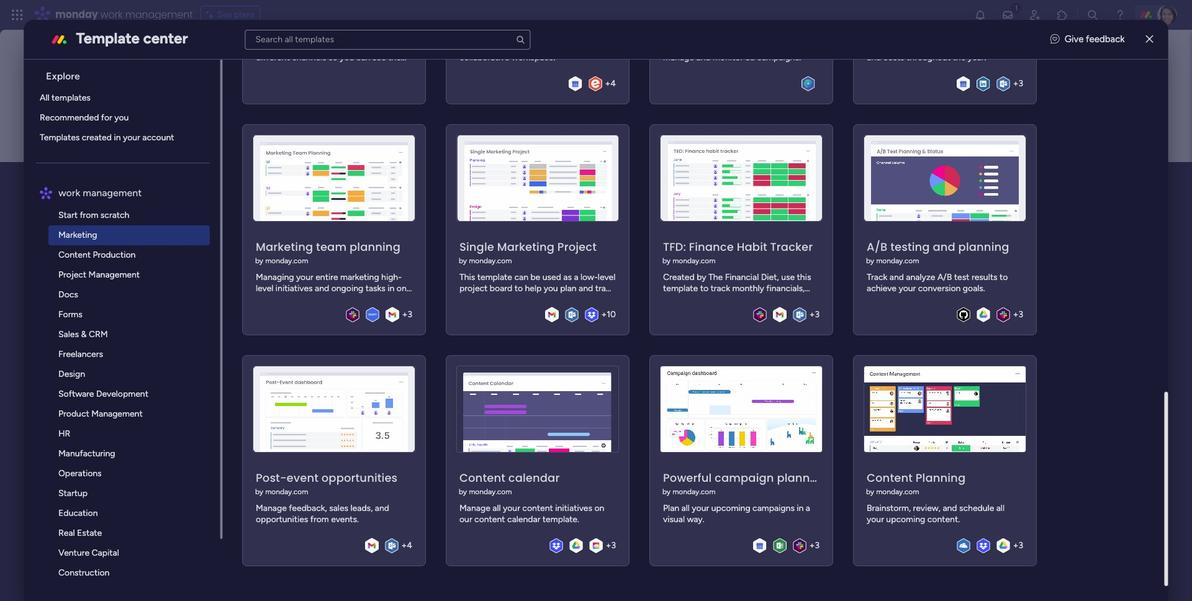 Task type: describe. For each thing, give the bounding box(es) containing it.
you
[[115, 112, 129, 123]]

marketing team planning by monday.com
[[256, 239, 401, 265]]

real estate
[[59, 528, 102, 539]]

your inside explore element
[[123, 132, 141, 143]]

by inside a/b testing and planning by monday.com
[[867, 256, 875, 265]]

1 horizontal spatial content
[[523, 503, 554, 514]]

you have 0 boards in this workspace
[[69, 276, 251, 290]]

hr
[[59, 429, 71, 439]]

calendar inside manage all your content initiatives on our content calendar template.
[[508, 514, 541, 525]]

monday.com inside a/b testing and planning by monday.com
[[877, 256, 920, 265]]

results
[[973, 272, 998, 282]]

plans
[[234, 9, 255, 20]]

way.
[[688, 514, 705, 525]]

+ 10
[[602, 309, 617, 320]]

software
[[59, 389, 94, 400]]

your inside manage all your content initiatives on our content calendar template.
[[504, 503, 521, 514]]

management for product management
[[92, 409, 143, 419]]

add for add from templates
[[79, 308, 97, 319]]

content calendar by monday.com
[[459, 470, 560, 496]]

feedback
[[1087, 34, 1126, 45]]

your inside brainstorm, review, and schedule all your upcoming content.
[[868, 514, 885, 525]]

manage for by
[[460, 503, 491, 514]]

integrate your facebook account to manage and monitor ad campaigns.
[[664, 41, 804, 63]]

project inside work management templates element
[[59, 270, 87, 280]]

0 horizontal spatial + 4
[[402, 541, 413, 551]]

created
[[82, 132, 112, 143]]

close image
[[1147, 35, 1154, 44]]

events
[[523, 41, 549, 51]]

+ 3 for marketing team planning
[[403, 309, 413, 320]]

0 vertical spatial management
[[125, 7, 193, 22]]

marketing for marketing
[[59, 230, 98, 240]]

schedule
[[960, 503, 995, 514]]

testing
[[891, 239, 931, 254]]

permissions
[[206, 241, 258, 253]]

add from templates button
[[69, 301, 178, 326]]

3 for a/b testing and planning
[[1019, 309, 1024, 320]]

sales & crm
[[59, 329, 108, 340]]

explore element
[[36, 88, 220, 148]]

plan for plan and track your marketing budget and costs throughout the year.
[[868, 41, 884, 51]]

powerful campaign planning by monday.com
[[663, 470, 829, 496]]

+ 3 for content planning
[[1014, 541, 1024, 551]]

and inside manage feedback, sales leads, and opportunities from events.
[[375, 503, 390, 514]]

template
[[76, 29, 140, 47]]

integrate your facebook account to manage and monitor ad campaigns. button
[[650, 0, 834, 104]]

by inside content planning by monday.com
[[867, 488, 875, 496]]

year.
[[969, 52, 987, 63]]

manage all your events visually in one collaborative workspace.
[[460, 41, 605, 63]]

by inside powerful campaign planning by monday.com
[[663, 488, 671, 496]]

management for project management
[[89, 270, 140, 280]]

one
[[591, 41, 605, 51]]

single marketing project by monday.com
[[459, 239, 597, 265]]

in left this
[[164, 276, 173, 290]]

and inside integrate your facebook account to manage and monitor ad campaigns.
[[697, 52, 711, 63]]

and up costs
[[886, 41, 900, 51]]

explore heading
[[36, 60, 220, 88]]

costs
[[884, 52, 905, 63]]

you
[[69, 276, 88, 290]]

post-
[[256, 470, 287, 486]]

post-event opportunities by monday.com
[[256, 470, 398, 496]]

monday.com inside content calendar by monday.com
[[469, 488, 513, 496]]

by inside tfd: finance habit tracker by monday.com
[[663, 256, 671, 265]]

1 horizontal spatial work
[[100, 7, 123, 22]]

search everything image
[[1087, 9, 1100, 21]]

give feedback link
[[1051, 32, 1126, 46]]

your inside track and analyze a/b test results to achieve your conversion goals.
[[900, 283, 917, 294]]

test
[[955, 272, 970, 282]]

center
[[143, 29, 188, 47]]

planning for powerful campaign planning
[[778, 470, 829, 486]]

your inside 'plan all your upcoming campaigns in a visual way.'
[[693, 503, 710, 514]]

event
[[287, 470, 319, 486]]

in inside explore element
[[114, 132, 121, 143]]

all for content
[[493, 503, 501, 514]]

recent boards
[[70, 241, 134, 253]]

planning for marketing team planning
[[350, 239, 401, 254]]

content for planning
[[868, 470, 914, 486]]

plan all your upcoming campaigns in a visual way.
[[664, 503, 811, 525]]

and left costs
[[868, 52, 882, 63]]

content planning by monday.com
[[867, 470, 967, 496]]

have
[[91, 276, 114, 290]]

monday.com inside content planning by monday.com
[[877, 488, 920, 496]]

monday.com inside post-event opportunities by monday.com
[[266, 488, 309, 496]]

all for visual
[[682, 503, 690, 514]]

management inside list box
[[83, 187, 142, 199]]

goals.
[[964, 283, 986, 294]]

project management
[[59, 270, 140, 280]]

integrate
[[664, 41, 700, 51]]

venture capital
[[59, 548, 119, 559]]

monday
[[55, 7, 98, 22]]

review,
[[914, 503, 942, 514]]

for
[[101, 112, 113, 123]]

3 for marketing team planning
[[408, 309, 413, 320]]

james peterson image
[[1158, 5, 1178, 25]]

+ for single marketing project
[[602, 309, 607, 320]]

template center
[[76, 29, 188, 47]]

calendar inside content calendar by monday.com
[[509, 470, 560, 486]]

by inside marketing team planning by monday.com
[[256, 256, 264, 265]]

help image
[[1115, 9, 1127, 21]]

10
[[607, 309, 617, 320]]

template.
[[543, 514, 580, 525]]

in inside manage all your events visually in one collaborative workspace.
[[582, 41, 588, 51]]

events.
[[332, 514, 359, 525]]

campaign
[[715, 470, 775, 486]]

all
[[40, 93, 50, 103]]

development
[[97, 389, 149, 400]]

recommended
[[40, 112, 99, 123]]

Search all templates search field
[[245, 30, 531, 49]]

leads,
[[351, 503, 373, 514]]

+ 3 for a/b testing and planning
[[1014, 309, 1024, 320]]

1 vertical spatial 4
[[407, 541, 413, 551]]

sales
[[59, 329, 79, 340]]

account inside integrate your facebook account to manage and monitor ad campaigns.
[[761, 41, 793, 51]]

your inside manage all your events visually in one collaborative workspace.
[[504, 41, 521, 51]]

marketing inside single marketing project by monday.com
[[498, 239, 555, 254]]

team
[[317, 239, 347, 254]]

tracker
[[771, 239, 814, 254]]

start from scratch
[[59, 210, 130, 221]]

3 for content planning
[[1019, 541, 1024, 551]]

content for calendar
[[460, 470, 506, 486]]

explore
[[46, 70, 80, 82]]

1 horizontal spatial + 4
[[606, 78, 617, 89]]

planning
[[917, 470, 967, 486]]

campaigns
[[753, 503, 796, 514]]

work management
[[59, 187, 142, 199]]

education
[[59, 508, 98, 519]]

3 for powerful campaign planning
[[816, 541, 820, 551]]

your inside integrate your facebook account to manage and monitor ad campaigns.
[[702, 41, 719, 51]]

1 image
[[1012, 1, 1023, 15]]

visual
[[664, 514, 686, 525]]

forms
[[59, 309, 83, 320]]

analyze
[[907, 272, 936, 282]]

inbox image
[[1002, 9, 1015, 21]]

templates inside 'add from templates' button
[[123, 308, 168, 319]]

from for add
[[100, 308, 121, 319]]

monday work management
[[55, 7, 193, 22]]



Task type: vqa. For each thing, say whether or not it's contained in the screenshot.


Task type: locate. For each thing, give the bounding box(es) containing it.
all inside 'plan all your upcoming campaigns in a visual way.'
[[682, 503, 690, 514]]

upcoming down powerful campaign planning by monday.com
[[712, 503, 751, 514]]

plan
[[868, 41, 884, 51], [664, 503, 680, 514]]

plan up visual
[[664, 503, 680, 514]]

0 vertical spatial project
[[558, 239, 597, 254]]

opportunities inside manage feedback, sales leads, and opportunities from events.
[[256, 514, 309, 525]]

0 horizontal spatial content
[[59, 250, 91, 260]]

add from templates
[[79, 308, 168, 319]]

from right start
[[80, 210, 99, 221]]

0 horizontal spatial project
[[59, 270, 87, 280]]

marketing
[[944, 41, 983, 51]]

give
[[1065, 34, 1084, 45]]

0 vertical spatial plan
[[868, 41, 884, 51]]

production
[[93, 250, 136, 260]]

monday.com inside marketing team planning by monday.com
[[266, 256, 309, 265]]

from down feedback,
[[311, 514, 329, 525]]

add inside button
[[79, 308, 97, 319]]

upcoming inside 'plan all your upcoming campaigns in a visual way.'
[[712, 503, 751, 514]]

by inside single marketing project by monday.com
[[459, 256, 468, 265]]

give feedback
[[1065, 34, 1126, 45]]

0 vertical spatial templates
[[52, 93, 91, 103]]

add up &
[[79, 308, 97, 319]]

boards right 0
[[127, 276, 161, 290]]

on
[[595, 503, 605, 514]]

0 horizontal spatial opportunities
[[256, 514, 309, 525]]

manage inside manage all your content initiatives on our content calendar template.
[[460, 503, 491, 514]]

and up achieve
[[890, 272, 905, 282]]

management down the production on the left top of page
[[89, 270, 140, 280]]

design
[[59, 369, 85, 380]]

1 horizontal spatial project
[[558, 239, 597, 254]]

your up throughout
[[924, 41, 942, 51]]

None search field
[[245, 30, 531, 49]]

plan left track
[[868, 41, 884, 51]]

management down development
[[92, 409, 143, 419]]

see plans
[[217, 9, 255, 20]]

apps image
[[1057, 9, 1069, 21]]

all inside brainstorm, review, and schedule all your upcoming content.
[[997, 503, 1006, 514]]

in left a
[[798, 503, 805, 514]]

+ 3 for powerful campaign planning
[[810, 541, 820, 551]]

marketing left team on the left of page
[[256, 239, 314, 254]]

+ 3 for content calendar
[[606, 541, 617, 551]]

New Workspace field
[[142, 166, 1020, 194]]

search image
[[516, 34, 526, 44]]

tfd: finance habit tracker by monday.com
[[663, 239, 814, 265]]

monday.com inside single marketing project by monday.com
[[469, 256, 513, 265]]

&
[[81, 329, 87, 340]]

opportunities inside post-event opportunities by monday.com
[[322, 470, 398, 486]]

1 vertical spatial to
[[1001, 272, 1009, 282]]

software development
[[59, 389, 149, 400]]

your up monitor
[[702, 41, 719, 51]]

0 horizontal spatial add
[[79, 308, 97, 319]]

by inside post-event opportunities by monday.com
[[256, 488, 264, 496]]

by down post-
[[256, 488, 264, 496]]

1 horizontal spatial add
[[144, 197, 162, 207]]

by down powerful
[[663, 488, 671, 496]]

templates down you have 0 boards in this workspace
[[123, 308, 168, 319]]

2 horizontal spatial marketing
[[498, 239, 555, 254]]

0 vertical spatial a/b
[[868, 239, 888, 254]]

the
[[954, 52, 967, 63]]

+ for tfd: finance habit tracker
[[810, 309, 816, 320]]

add for add
[[144, 197, 162, 207]]

0 horizontal spatial plan
[[664, 503, 680, 514]]

to inside track and analyze a/b test results to achieve your conversion goals.
[[1001, 272, 1009, 282]]

all inside manage all your events visually in one collaborative workspace.
[[493, 41, 501, 51]]

and up content.
[[944, 503, 958, 514]]

content for production
[[59, 250, 91, 260]]

see
[[217, 9, 232, 20]]

marketing for marketing team planning by monday.com
[[256, 239, 314, 254]]

select product image
[[11, 9, 24, 21]]

1 vertical spatial add
[[79, 308, 97, 319]]

and inside track and analyze a/b test results to achieve your conversion goals.
[[890, 272, 905, 282]]

workspace
[[192, 166, 303, 194]]

1 horizontal spatial a/b
[[938, 272, 953, 282]]

content inside content calendar by monday.com
[[460, 470, 506, 486]]

all inside manage all your content initiatives on our content calendar template.
[[493, 503, 501, 514]]

1 horizontal spatial marketing
[[256, 239, 314, 254]]

by up our
[[459, 488, 468, 496]]

manage
[[664, 52, 695, 63]]

0 horizontal spatial planning
[[350, 239, 401, 254]]

add
[[144, 197, 162, 207], [79, 308, 97, 319]]

and inside a/b testing and planning by monday.com
[[934, 239, 956, 254]]

3 for tfd: finance habit tracker
[[816, 309, 820, 320]]

1 vertical spatial a/b
[[938, 272, 953, 282]]

0 vertical spatial work
[[100, 7, 123, 22]]

0 vertical spatial boards
[[104, 241, 134, 253]]

templates
[[40, 132, 80, 143]]

templates inside explore element
[[52, 93, 91, 103]]

manage up our
[[460, 503, 491, 514]]

all
[[493, 41, 501, 51], [493, 503, 501, 514], [682, 503, 690, 514], [997, 503, 1006, 514]]

sales
[[330, 503, 349, 514]]

1 horizontal spatial templates
[[123, 308, 168, 319]]

marketing right 'single'
[[498, 239, 555, 254]]

members
[[149, 241, 191, 253]]

to up campaigns.
[[795, 41, 804, 51]]

+ for content planning
[[1014, 541, 1019, 551]]

manage down post-
[[256, 503, 287, 514]]

plan for plan all your upcoming campaigns in a visual way.
[[664, 503, 680, 514]]

0 horizontal spatial work
[[59, 187, 81, 199]]

workspace
[[197, 276, 251, 290]]

real
[[59, 528, 75, 539]]

content production
[[59, 250, 136, 260]]

project inside single marketing project by monday.com
[[558, 239, 597, 254]]

from inside manage feedback, sales leads, and opportunities from events.
[[311, 514, 329, 525]]

by up track
[[867, 256, 875, 265]]

operations
[[59, 468, 102, 479]]

account
[[761, 41, 793, 51], [143, 132, 175, 143]]

0 vertical spatial 4
[[611, 78, 617, 89]]

tfd:
[[664, 239, 687, 254]]

by up brainstorm,
[[867, 488, 875, 496]]

content right our
[[475, 514, 506, 525]]

add down new
[[144, 197, 162, 207]]

your down you
[[123, 132, 141, 143]]

manage inside manage feedback, sales leads, and opportunities from events.
[[256, 503, 287, 514]]

+ for a/b testing and planning
[[1014, 309, 1019, 320]]

powerful
[[664, 470, 712, 486]]

plan inside plan and track your marketing budget and costs throughout the year.
[[868, 41, 884, 51]]

by inside content calendar by monday.com
[[459, 488, 468, 496]]

by down 'single'
[[459, 256, 468, 265]]

0 vertical spatial account
[[761, 41, 793, 51]]

1 vertical spatial opportunities
[[256, 514, 309, 525]]

1 horizontal spatial plan
[[868, 41, 884, 51]]

planning
[[350, 239, 401, 254], [959, 239, 1010, 254], [778, 470, 829, 486]]

invite members image
[[1030, 9, 1042, 21]]

marketing inside marketing team planning by monday.com
[[256, 239, 314, 254]]

all up collaborative
[[493, 41, 501, 51]]

account inside explore element
[[143, 132, 175, 143]]

2 horizontal spatial from
[[311, 514, 329, 525]]

track
[[903, 41, 922, 51]]

calendar left template.
[[508, 514, 541, 525]]

0 horizontal spatial upcoming
[[712, 503, 751, 514]]

0 vertical spatial to
[[795, 41, 804, 51]]

from inside work management templates element
[[80, 210, 99, 221]]

opportunities down feedback,
[[256, 514, 309, 525]]

0 vertical spatial upcoming
[[712, 503, 751, 514]]

work management templates element
[[36, 206, 220, 601]]

brainstorm,
[[868, 503, 912, 514]]

ad
[[746, 52, 756, 63]]

1 vertical spatial work
[[59, 187, 81, 199]]

content up template.
[[523, 503, 554, 514]]

by down "permissions" on the left top
[[256, 256, 264, 265]]

notifications image
[[975, 9, 987, 21]]

and
[[886, 41, 900, 51], [697, 52, 711, 63], [868, 52, 882, 63], [934, 239, 956, 254], [890, 272, 905, 282], [375, 503, 390, 514], [944, 503, 958, 514]]

upcoming inside brainstorm, review, and schedule all your upcoming content.
[[887, 514, 926, 525]]

to inside integrate your facebook account to manage and monitor ad campaigns.
[[795, 41, 804, 51]]

project
[[558, 239, 597, 254], [59, 270, 87, 280]]

1 vertical spatial templates
[[123, 308, 168, 319]]

upcoming down brainstorm,
[[887, 514, 926, 525]]

1 horizontal spatial upcoming
[[887, 514, 926, 525]]

2 horizontal spatial content
[[868, 470, 914, 486]]

1 vertical spatial boards
[[127, 276, 161, 290]]

your down content calendar by monday.com
[[504, 503, 521, 514]]

0 horizontal spatial to
[[795, 41, 804, 51]]

all right schedule
[[997, 503, 1006, 514]]

this
[[176, 276, 194, 290]]

0 vertical spatial + 4
[[606, 78, 617, 89]]

planning up results
[[959, 239, 1010, 254]]

start
[[59, 210, 78, 221]]

and right leads,
[[375, 503, 390, 514]]

manage up collaborative
[[460, 41, 491, 51]]

all templates
[[40, 93, 91, 103]]

a/b up track
[[868, 239, 888, 254]]

content up you
[[59, 250, 91, 260]]

by down tfd: at the right top
[[663, 256, 671, 265]]

1 vertical spatial plan
[[664, 503, 680, 514]]

in down you
[[114, 132, 121, 143]]

planning right team on the left of page
[[350, 239, 401, 254]]

calendar
[[509, 470, 560, 486], [508, 514, 541, 525]]

+ 3 for tfd: finance habit tracker
[[810, 309, 820, 320]]

1 horizontal spatial opportunities
[[322, 470, 398, 486]]

1 horizontal spatial planning
[[778, 470, 829, 486]]

initiatives
[[556, 503, 593, 514]]

your up way.
[[693, 503, 710, 514]]

management up scratch
[[83, 187, 142, 199]]

v2 user feedback image
[[1051, 32, 1060, 46]]

work up template
[[100, 7, 123, 22]]

manage for opportunities
[[256, 503, 287, 514]]

in inside 'plan all your upcoming campaigns in a visual way.'
[[798, 503, 805, 514]]

0 vertical spatial calendar
[[509, 470, 560, 486]]

0 horizontal spatial a/b
[[868, 239, 888, 254]]

1 vertical spatial account
[[143, 132, 175, 143]]

1 vertical spatial from
[[100, 308, 121, 319]]

monday.com inside tfd: finance habit tracker by monday.com
[[673, 256, 716, 265]]

1 vertical spatial management
[[83, 187, 142, 199]]

work
[[100, 7, 123, 22], [59, 187, 81, 199]]

budget
[[985, 41, 1013, 51]]

3 for content calendar
[[612, 541, 617, 551]]

recent
[[70, 241, 101, 253]]

our
[[460, 514, 473, 525]]

0 horizontal spatial templates
[[52, 93, 91, 103]]

0 vertical spatial management
[[89, 270, 140, 280]]

and right testing at the top of the page
[[934, 239, 956, 254]]

startup
[[59, 488, 88, 499]]

1 vertical spatial + 4
[[402, 541, 413, 551]]

recommended for you
[[40, 112, 129, 123]]

1 horizontal spatial content
[[460, 470, 506, 486]]

campaigns.
[[758, 52, 802, 63]]

list box containing explore
[[29, 60, 223, 601]]

to right results
[[1001, 272, 1009, 282]]

templates
[[52, 93, 91, 103], [123, 308, 168, 319]]

1 vertical spatial content
[[475, 514, 506, 525]]

1 horizontal spatial to
[[1001, 272, 1009, 282]]

0 vertical spatial content
[[523, 503, 554, 514]]

+ for powerful campaign planning
[[810, 541, 816, 551]]

1 vertical spatial management
[[92, 409, 143, 419]]

freelancers
[[59, 349, 103, 360]]

product management
[[59, 409, 143, 419]]

management up center
[[125, 7, 193, 22]]

crm
[[89, 329, 108, 340]]

a/b inside a/b testing and planning by monday.com
[[868, 239, 888, 254]]

your down analyze at the top right of page
[[900, 283, 917, 294]]

and inside brainstorm, review, and schedule all your upcoming content.
[[944, 503, 958, 514]]

0 vertical spatial add
[[144, 197, 162, 207]]

0
[[117, 276, 124, 290]]

scratch
[[101, 210, 130, 221]]

calendar up manage all your content initiatives on our content calendar template.
[[509, 470, 560, 486]]

list box
[[29, 60, 223, 601]]

feedback,
[[289, 503, 328, 514]]

track and analyze a/b test results to achieve your conversion goals.
[[868, 272, 1009, 294]]

1 horizontal spatial account
[[761, 41, 793, 51]]

by
[[256, 256, 264, 265], [459, 256, 468, 265], [663, 256, 671, 265], [867, 256, 875, 265], [256, 488, 264, 496], [459, 488, 468, 496], [663, 488, 671, 496], [867, 488, 875, 496]]

planning up a
[[778, 470, 829, 486]]

planning inside marketing team planning by monday.com
[[350, 239, 401, 254]]

conversion
[[919, 283, 962, 294]]

habit
[[738, 239, 768, 254]]

throughout
[[907, 52, 952, 63]]

+ for marketing team planning
[[403, 309, 408, 320]]

2 vertical spatial from
[[311, 514, 329, 525]]

plan inside 'plan all your upcoming campaigns in a visual way.'
[[664, 503, 680, 514]]

single
[[460, 239, 495, 254]]

description
[[206, 197, 250, 207]]

your inside plan and track your marketing budget and costs throughout the year.
[[924, 41, 942, 51]]

0 horizontal spatial content
[[475, 514, 506, 525]]

0 vertical spatial from
[[80, 210, 99, 221]]

in
[[582, 41, 588, 51], [114, 132, 121, 143], [164, 276, 173, 290], [798, 503, 805, 514]]

0 horizontal spatial account
[[143, 132, 175, 143]]

marketing up recent
[[59, 230, 98, 240]]

from for start
[[80, 210, 99, 221]]

visually
[[551, 41, 579, 51]]

opportunities up leads,
[[322, 470, 398, 486]]

your
[[504, 41, 521, 51], [702, 41, 719, 51], [924, 41, 942, 51], [123, 132, 141, 143], [900, 283, 917, 294], [504, 503, 521, 514], [693, 503, 710, 514], [868, 514, 885, 525]]

+ for content calendar
[[606, 541, 612, 551]]

see plans button
[[201, 6, 260, 24]]

content inside work management templates element
[[59, 250, 91, 260]]

1 horizontal spatial from
[[100, 308, 121, 319]]

docs
[[59, 290, 78, 300]]

all for collaborative
[[493, 41, 501, 51]]

a/b testing and planning by monday.com
[[867, 239, 1010, 265]]

content
[[523, 503, 554, 514], [475, 514, 506, 525]]

1 horizontal spatial 4
[[611, 78, 617, 89]]

account up new
[[143, 132, 175, 143]]

templates up recommended
[[52, 93, 91, 103]]

content up brainstorm,
[[868, 470, 914, 486]]

1 vertical spatial project
[[59, 270, 87, 280]]

0 horizontal spatial from
[[80, 210, 99, 221]]

manage inside manage all your events visually in one collaborative workspace.
[[460, 41, 491, 51]]

0 horizontal spatial 4
[[407, 541, 413, 551]]

estate
[[77, 528, 102, 539]]

content inside content planning by monday.com
[[868, 470, 914, 486]]

and left monitor
[[697, 52, 711, 63]]

a/b inside track and analyze a/b test results to achieve your conversion goals.
[[938, 272, 953, 282]]

your down brainstorm,
[[868, 514, 885, 525]]

all up way.
[[682, 503, 690, 514]]

+
[[606, 78, 611, 89], [1014, 78, 1019, 89], [403, 309, 408, 320], [602, 309, 607, 320], [810, 309, 816, 320], [1014, 309, 1019, 320], [402, 541, 407, 551], [606, 541, 612, 551], [810, 541, 816, 551], [1014, 541, 1019, 551]]

in left one
[[582, 41, 588, 51]]

marketing inside work management templates element
[[59, 230, 98, 240]]

a/b up conversion
[[938, 272, 953, 282]]

planning inside powerful campaign planning by monday.com
[[778, 470, 829, 486]]

planning inside a/b testing and planning by monday.com
[[959, 239, 1010, 254]]

monday.com inside powerful campaign planning by monday.com
[[673, 488, 716, 496]]

boards down scratch
[[104, 241, 134, 253]]

your left events
[[504, 41, 521, 51]]

venture
[[59, 548, 90, 559]]

management
[[125, 7, 193, 22], [83, 187, 142, 199]]

from up crm
[[100, 308, 121, 319]]

achieve
[[868, 283, 897, 294]]

0 horizontal spatial marketing
[[59, 230, 98, 240]]

content up our
[[460, 470, 506, 486]]

1 vertical spatial calendar
[[508, 514, 541, 525]]

all down content calendar by monday.com
[[493, 503, 501, 514]]

account up campaigns.
[[761, 41, 793, 51]]

monitor
[[714, 52, 744, 63]]

0 vertical spatial opportunities
[[322, 470, 398, 486]]

2 horizontal spatial planning
[[959, 239, 1010, 254]]

1 vertical spatial upcoming
[[887, 514, 926, 525]]

construction
[[59, 568, 110, 578]]

work up start
[[59, 187, 81, 199]]

from inside button
[[100, 308, 121, 319]]

facebook
[[721, 41, 759, 51]]



